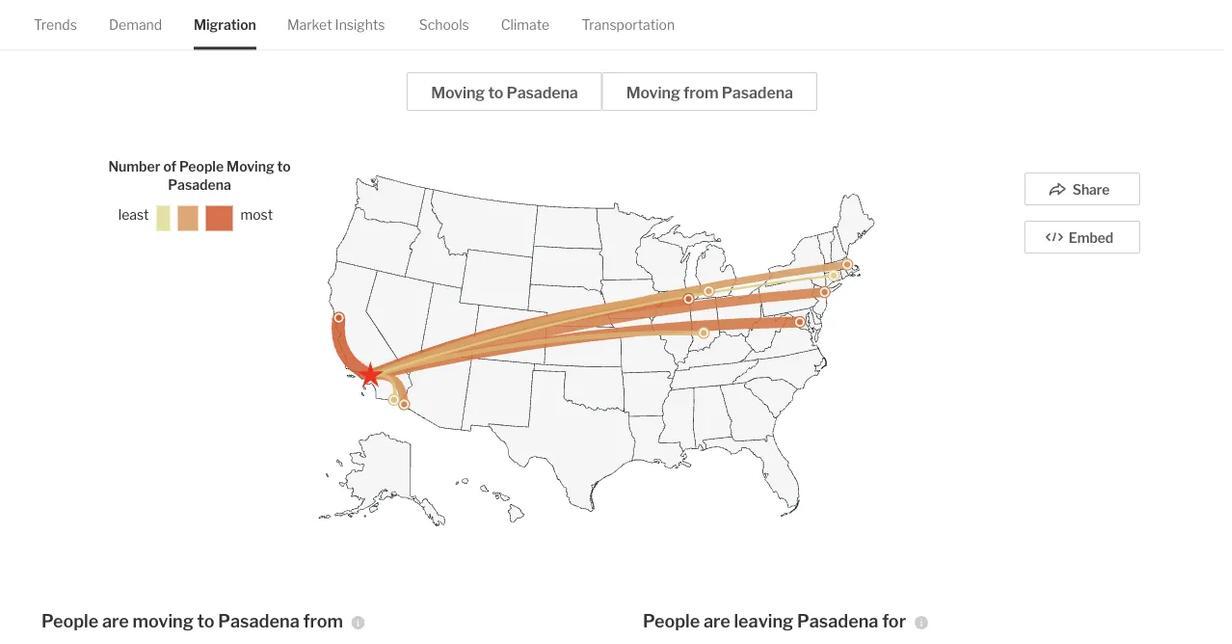 Task type: locate. For each thing, give the bounding box(es) containing it.
2 vertical spatial to
[[197, 611, 215, 632]]

transportation link
[[582, 0, 675, 49]]

1 horizontal spatial are
[[704, 611, 730, 632]]

from
[[683, 83, 719, 102], [303, 611, 343, 632]]

people for people are leaving pasadena for
[[643, 611, 700, 632]]

moving up most
[[227, 159, 274, 175]]

moving down schools link
[[431, 83, 485, 102]]

1 vertical spatial to
[[277, 159, 291, 175]]

people inside number of people moving to pasadena
[[179, 159, 224, 175]]

demand
[[109, 16, 162, 33]]

migration link
[[194, 0, 256, 49]]

any
[[85, 14, 111, 33]]

moving
[[431, 83, 485, 102], [626, 83, 680, 102], [227, 159, 274, 175]]

number
[[108, 159, 160, 175]]

are left moving
[[102, 611, 129, 632]]

0 vertical spatial from
[[683, 83, 719, 102]]

people
[[179, 159, 224, 175], [41, 611, 99, 632], [643, 611, 700, 632]]

0 horizontal spatial moving
[[227, 159, 274, 175]]

0 horizontal spatial are
[[102, 611, 129, 632]]

moving to pasadena
[[431, 83, 578, 102]]

pasadena inside number of people moving to pasadena
[[168, 177, 231, 194]]

least
[[118, 207, 149, 224]]

for
[[882, 611, 906, 632]]

climate
[[501, 16, 550, 33]]

climate link
[[501, 0, 550, 49]]

of
[[163, 159, 177, 175]]

people left moving
[[41, 611, 99, 632]]

moving
[[133, 611, 194, 632]]

to
[[488, 83, 503, 102], [277, 159, 291, 175], [197, 611, 215, 632]]

2 are from the left
[[704, 611, 730, 632]]

people are leaving pasadena for
[[643, 611, 906, 632]]

demand link
[[109, 0, 162, 49]]

2 horizontal spatial people
[[643, 611, 700, 632]]

0 vertical spatial to
[[488, 83, 503, 102]]

people left 'leaving'
[[643, 611, 700, 632]]

most
[[241, 207, 273, 224]]

are
[[102, 611, 129, 632], [704, 611, 730, 632]]

washington
[[381, 14, 468, 33]]

0 horizontal spatial to
[[197, 611, 215, 632]]

1 are from the left
[[102, 611, 129, 632]]

people right of
[[179, 159, 224, 175]]

other
[[114, 14, 153, 33]]

1 horizontal spatial to
[[277, 159, 291, 175]]

than
[[49, 14, 82, 33]]

0 horizontal spatial people
[[41, 611, 99, 632]]

market insights link
[[287, 0, 385, 49]]

trends
[[34, 16, 77, 33]]

1 vertical spatial from
[[303, 611, 343, 632]]

1 horizontal spatial people
[[179, 159, 224, 175]]

by
[[268, 14, 286, 33]]

to inside number of people moving to pasadena
[[277, 159, 291, 175]]

are left 'leaving'
[[704, 611, 730, 632]]

1 horizontal spatial from
[[683, 83, 719, 102]]

2 horizontal spatial moving
[[626, 83, 680, 102]]

2 horizontal spatial to
[[488, 83, 503, 102]]

embed button
[[1025, 221, 1140, 254]]

share button
[[1025, 173, 1140, 206]]

insights
[[335, 16, 385, 33]]

moving down transportation link
[[626, 83, 680, 102]]

1 horizontal spatial moving
[[431, 83, 485, 102]]

chicago and washington .
[[289, 14, 471, 33]]

pasadena
[[507, 83, 578, 102], [722, 83, 793, 102], [168, 177, 231, 194], [218, 611, 300, 632], [797, 611, 879, 632]]



Task type: describe. For each thing, give the bounding box(es) containing it.
and
[[351, 14, 378, 33]]

0 horizontal spatial from
[[303, 611, 343, 632]]

number of people moving to pasadena
[[108, 159, 291, 194]]

embed
[[1069, 230, 1114, 247]]

migration
[[194, 16, 256, 33]]

followed
[[203, 14, 265, 33]]

market
[[287, 16, 332, 33]]

are for leaving
[[704, 611, 730, 632]]

leaving
[[734, 611, 794, 632]]

moving for moving to
[[431, 83, 485, 102]]

schools link
[[419, 0, 469, 49]]

trends link
[[34, 0, 77, 49]]

people for people are moving to pasadena from
[[41, 611, 99, 632]]

transportation
[[582, 16, 675, 33]]

are for moving
[[102, 611, 129, 632]]

moving for moving from
[[626, 83, 680, 102]]

.
[[468, 14, 471, 33]]

share
[[1073, 182, 1110, 199]]

more than any other metro followed by
[[49, 0, 521, 33]]

metro
[[156, 14, 200, 33]]

market insights
[[287, 16, 385, 33]]

more
[[483, 0, 521, 12]]

moving inside number of people moving to pasadena
[[227, 159, 274, 175]]

chicago
[[289, 14, 348, 33]]

moving from pasadena
[[626, 83, 793, 102]]

people are moving to pasadena from
[[41, 611, 343, 632]]

schools
[[419, 16, 469, 33]]



Task type: vqa. For each thing, say whether or not it's contained in the screenshot.
any on the left top of page
yes



